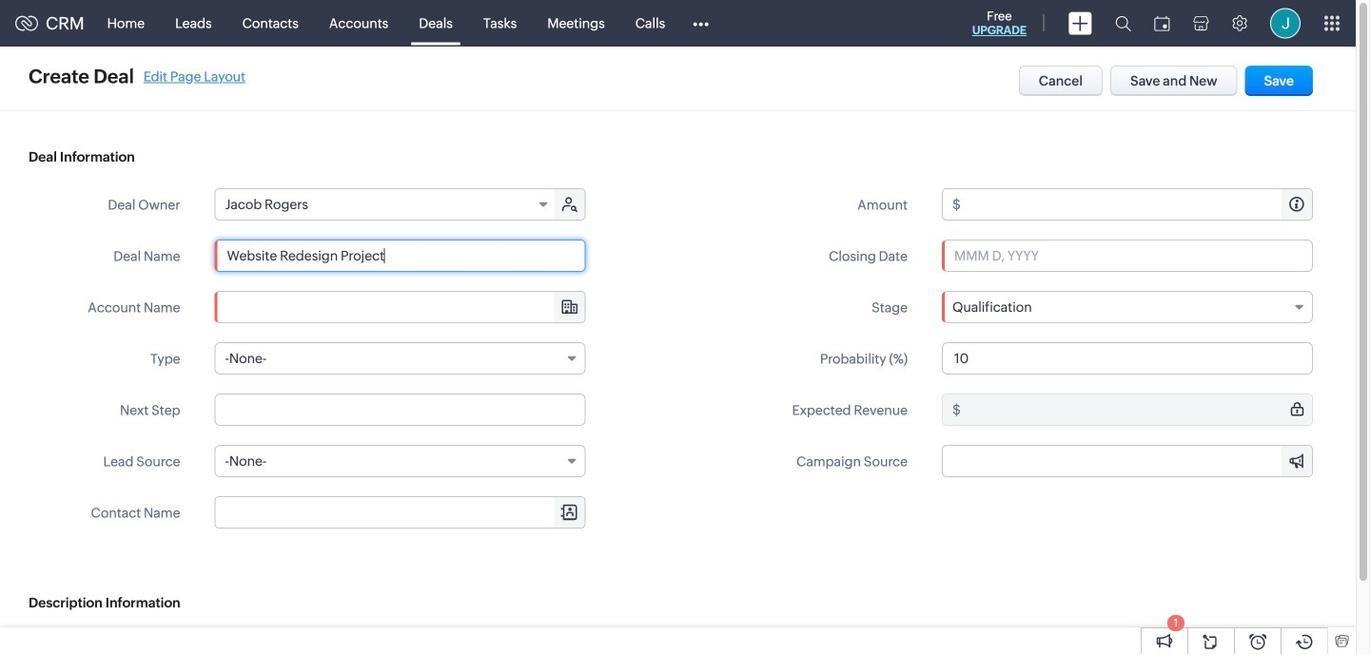 Task type: vqa. For each thing, say whether or not it's contained in the screenshot.
'data administration'
no



Task type: describe. For each thing, give the bounding box(es) containing it.
profile image
[[1271, 8, 1301, 39]]

create menu element
[[1057, 0, 1104, 46]]

Other Modules field
[[681, 8, 722, 39]]

profile element
[[1259, 0, 1312, 46]]

MMM D, YYYY text field
[[942, 240, 1313, 272]]



Task type: locate. For each thing, give the bounding box(es) containing it.
None text field
[[964, 189, 1312, 220], [215, 240, 586, 272], [215, 394, 586, 426], [216, 498, 585, 528], [964, 189, 1312, 220], [215, 240, 586, 272], [215, 394, 586, 426], [216, 498, 585, 528]]

None text field
[[216, 292, 585, 323], [942, 343, 1313, 375], [964, 395, 1312, 425], [216, 292, 585, 323], [942, 343, 1313, 375], [964, 395, 1312, 425]]

search element
[[1104, 0, 1143, 47]]

logo image
[[15, 16, 38, 31]]

create menu image
[[1069, 12, 1093, 35]]

None field
[[216, 189, 556, 220], [942, 291, 1313, 324], [216, 292, 585, 323], [215, 343, 586, 375], [215, 445, 586, 478], [216, 498, 585, 528], [216, 189, 556, 220], [942, 291, 1313, 324], [216, 292, 585, 323], [215, 343, 586, 375], [215, 445, 586, 478], [216, 498, 585, 528]]

search image
[[1115, 15, 1132, 31]]

calendar image
[[1154, 16, 1171, 31]]



